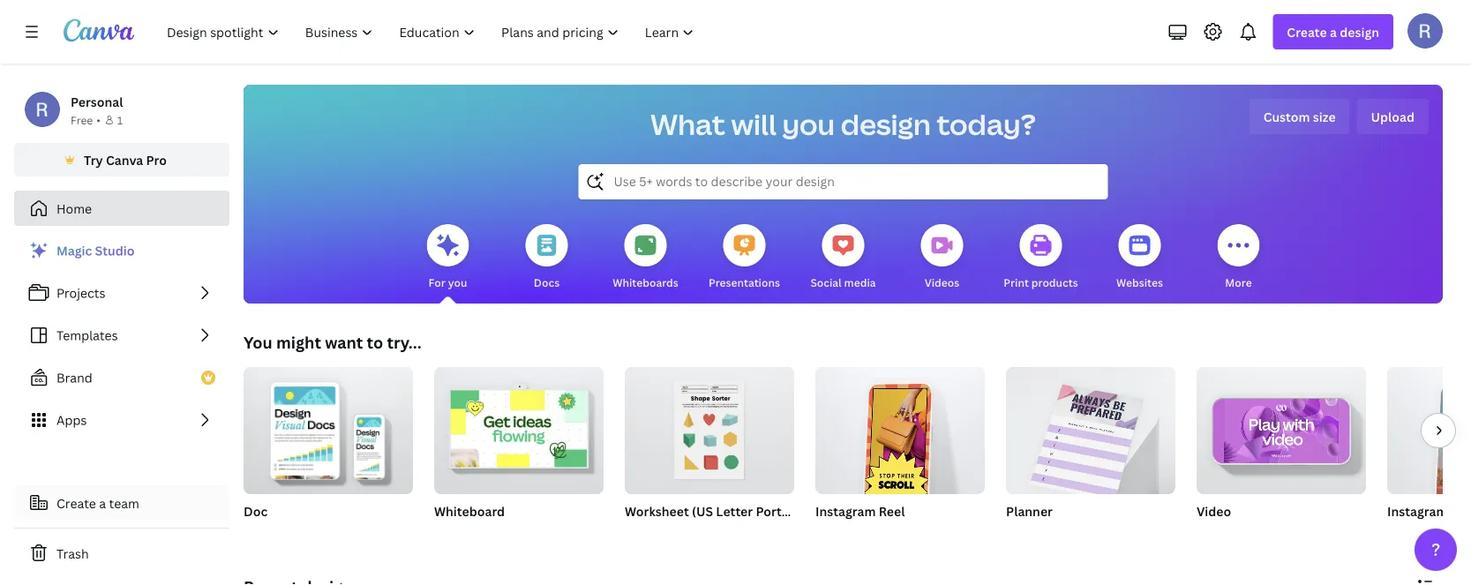 Task type: vqa. For each thing, say whether or not it's contained in the screenshot.
Presentations
yes



Task type: locate. For each thing, give the bounding box(es) containing it.
custom
[[1263, 108, 1310, 125]]

0 horizontal spatial create
[[56, 495, 96, 511]]

create a team button
[[14, 485, 229, 521]]

worksheet (us letter portrait)
[[625, 503, 807, 519]]

instagram
[[815, 503, 876, 519], [1387, 503, 1448, 519]]

create
[[1287, 23, 1327, 40], [56, 495, 96, 511]]

1 instagram from the left
[[815, 503, 876, 519]]

you
[[782, 105, 835, 143], [448, 275, 467, 289]]

whiteboards button
[[613, 212, 678, 304]]

a
[[1330, 23, 1337, 40], [99, 495, 106, 511]]

brand
[[56, 369, 92, 386]]

brand link
[[14, 360, 229, 395]]

0 vertical spatial create
[[1287, 23, 1327, 40]]

whiteboard group
[[434, 360, 604, 542]]

create up custom size 'dropdown button'
[[1287, 23, 1327, 40]]

design left "ruby anderson" image
[[1340, 23, 1379, 40]]

instagram up the × on the bottom right
[[1387, 503, 1448, 519]]

group
[[244, 360, 413, 494], [434, 360, 604, 494], [625, 360, 794, 494], [815, 360, 985, 505], [1006, 360, 1175, 502], [1197, 360, 1366, 494], [1387, 367, 1471, 494]]

0 vertical spatial a
[[1330, 23, 1337, 40]]

a up size
[[1330, 23, 1337, 40]]

1080
[[1387, 526, 1414, 540]]

group for video
[[1197, 360, 1366, 494]]

more button
[[1217, 212, 1260, 304]]

None search field
[[578, 164, 1108, 199]]

ruby anderson image
[[1408, 13, 1443, 48]]

1 horizontal spatial design
[[1340, 23, 1379, 40]]

create inside dropdown button
[[1287, 23, 1327, 40]]

instagram left reel
[[815, 503, 876, 519]]

you might want to try...
[[244, 331, 421, 353]]

videos
[[925, 275, 960, 289]]

instagram for instagram stor 1080 × 1920 px
[[1387, 503, 1448, 519]]

0 horizontal spatial a
[[99, 495, 106, 511]]

group for planner
[[1006, 360, 1175, 502]]

1
[[117, 113, 123, 127]]

1 vertical spatial a
[[99, 495, 106, 511]]

portrait)
[[756, 503, 807, 519]]

1 vertical spatial create
[[56, 495, 96, 511]]

might
[[276, 331, 321, 353]]

trash
[[56, 545, 89, 562]]

want
[[325, 331, 363, 353]]

design up search search box
[[841, 105, 931, 143]]

presentations
[[709, 275, 780, 289]]

upload button
[[1357, 99, 1429, 134]]

design
[[1340, 23, 1379, 40], [841, 105, 931, 143]]

a inside button
[[99, 495, 106, 511]]

canva
[[106, 151, 143, 168]]

create inside button
[[56, 495, 96, 511]]

1 horizontal spatial instagram
[[1387, 503, 1448, 519]]

0 vertical spatial design
[[1340, 23, 1379, 40]]

instagram inside instagram reel group
[[815, 503, 876, 519]]

group for instagram reel
[[815, 360, 985, 505]]

reel
[[879, 503, 905, 519]]

home
[[56, 200, 92, 217]]

you right will
[[782, 105, 835, 143]]

1 vertical spatial you
[[448, 275, 467, 289]]

planner group
[[1006, 360, 1175, 542]]

unlimited
[[434, 526, 484, 540]]

try
[[84, 151, 103, 168]]

2 instagram from the left
[[1387, 503, 1448, 519]]

media
[[844, 275, 876, 289]]

list
[[14, 233, 229, 438]]

docs
[[534, 275, 560, 289]]

•
[[96, 113, 101, 127]]

today?
[[937, 105, 1036, 143]]

print products
[[1004, 275, 1078, 289]]

instagram inside instagram stor 1080 × 1920 px
[[1387, 503, 1448, 519]]

whiteboard
[[434, 503, 505, 519]]

templates link
[[14, 318, 229, 353]]

custom size
[[1263, 108, 1336, 125]]

group for worksheet (us letter portrait)
[[625, 360, 794, 494]]

create left team
[[56, 495, 96, 511]]

instagram reel
[[815, 503, 905, 519]]

doc
[[244, 503, 268, 519]]

1 horizontal spatial create
[[1287, 23, 1327, 40]]

px
[[1452, 526, 1464, 540]]

presentations button
[[709, 212, 780, 304]]

you right for
[[448, 275, 467, 289]]

1 vertical spatial design
[[841, 105, 931, 143]]

group inside worksheet (us letter portrait) group
[[625, 360, 794, 494]]

1 horizontal spatial you
[[782, 105, 835, 143]]

for
[[429, 275, 446, 289]]

for you
[[429, 275, 467, 289]]

a inside dropdown button
[[1330, 23, 1337, 40]]

1920
[[1424, 526, 1450, 540]]

templates
[[56, 327, 118, 344]]

top level navigation element
[[155, 14, 709, 49]]

social media
[[810, 275, 876, 289]]

instagram stor 1080 × 1920 px
[[1387, 503, 1471, 540]]

a for team
[[99, 495, 106, 511]]

a left team
[[99, 495, 106, 511]]

(us
[[692, 503, 713, 519]]

0 horizontal spatial design
[[841, 105, 931, 143]]

1 horizontal spatial a
[[1330, 23, 1337, 40]]

docs button
[[526, 212, 568, 304]]

try canva pro
[[84, 151, 167, 168]]

video group
[[1197, 360, 1366, 542]]

instagram reel group
[[815, 360, 985, 542]]

0 horizontal spatial you
[[448, 275, 467, 289]]

0 horizontal spatial instagram
[[815, 503, 876, 519]]

trash link
[[14, 536, 229, 571]]

0 vertical spatial you
[[782, 105, 835, 143]]



Task type: describe. For each thing, give the bounding box(es) containing it.
you inside button
[[448, 275, 467, 289]]

projects
[[56, 285, 105, 301]]

videos button
[[921, 212, 963, 304]]

worksheet
[[625, 503, 689, 519]]

create a design button
[[1273, 14, 1393, 49]]

create for create a team
[[56, 495, 96, 511]]

worksheet (us letter portrait) group
[[625, 360, 807, 542]]

create for create a design
[[1287, 23, 1327, 40]]

print products button
[[1004, 212, 1078, 304]]

apps
[[56, 412, 87, 428]]

1080 × 1920 px button
[[1387, 524, 1471, 542]]

projects link
[[14, 275, 229, 311]]

more
[[1225, 275, 1252, 289]]

planner
[[1006, 503, 1053, 519]]

whiteboard unlimited
[[434, 503, 505, 540]]

to
[[367, 331, 383, 353]]

free
[[71, 113, 93, 127]]

home link
[[14, 191, 229, 226]]

try...
[[387, 331, 421, 353]]

free •
[[71, 113, 101, 127]]

will
[[731, 105, 776, 143]]

team
[[109, 495, 139, 511]]

products
[[1031, 275, 1078, 289]]

what
[[651, 105, 725, 143]]

a for design
[[1330, 23, 1337, 40]]

instagram story group
[[1387, 367, 1471, 542]]

group for whiteboard
[[434, 360, 604, 494]]

try canva pro button
[[14, 143, 229, 177]]

print
[[1004, 275, 1029, 289]]

social
[[810, 275, 842, 289]]

websites button
[[1116, 212, 1163, 304]]

create a design
[[1287, 23, 1379, 40]]

apps link
[[14, 402, 229, 438]]

personal
[[71, 93, 123, 110]]

websites
[[1116, 275, 1163, 289]]

you
[[244, 331, 273, 353]]

group for instagram stor
[[1387, 367, 1471, 494]]

Search search field
[[614, 165, 1073, 199]]

instagram for instagram reel
[[815, 503, 876, 519]]

size
[[1313, 108, 1336, 125]]

×
[[1417, 526, 1422, 540]]

what will you design today?
[[651, 105, 1036, 143]]

list containing magic studio
[[14, 233, 229, 438]]

doc group
[[244, 360, 413, 542]]

studio
[[95, 242, 135, 259]]

letter
[[716, 503, 753, 519]]

upload
[[1371, 108, 1415, 125]]

pro
[[146, 151, 167, 168]]

for you button
[[427, 212, 469, 304]]

create a team
[[56, 495, 139, 511]]

custom size button
[[1249, 99, 1350, 134]]

magic studio
[[56, 242, 135, 259]]

whiteboards
[[613, 275, 678, 289]]

magic
[[56, 242, 92, 259]]

video
[[1197, 503, 1231, 519]]

social media button
[[810, 212, 876, 304]]

stor
[[1451, 503, 1471, 519]]

design inside dropdown button
[[1340, 23, 1379, 40]]

magic studio link
[[14, 233, 229, 268]]



